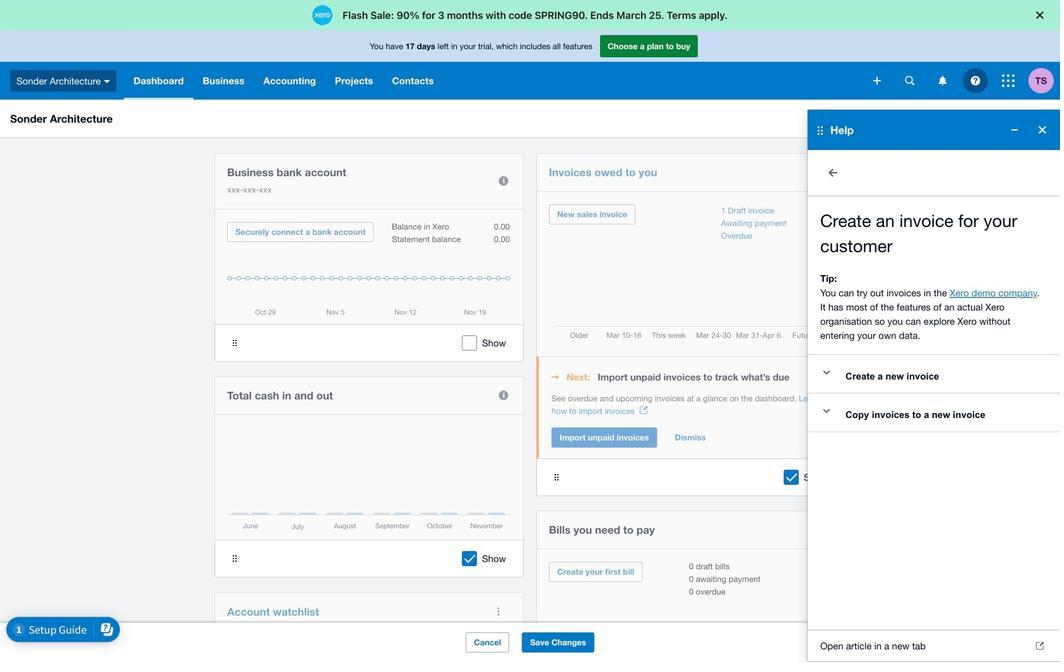 Task type: locate. For each thing, give the bounding box(es) containing it.
opens in a new tab image
[[640, 407, 647, 414]]

close help menu image
[[1030, 117, 1055, 143]]

svg image
[[971, 76, 980, 86], [873, 77, 881, 85], [104, 80, 110, 83]]

0 horizontal spatial svg image
[[905, 76, 915, 86]]

1 vertical spatial toggle image
[[814, 399, 839, 424]]

panel body document
[[552, 393, 833, 418]]

close article image
[[820, 160, 846, 186]]

1 toggle image from the top
[[814, 360, 839, 386]]

toggle image
[[814, 360, 839, 386], [814, 399, 839, 424]]

2 horizontal spatial svg image
[[971, 76, 980, 86]]

group
[[808, 110, 1060, 663]]

collapse help menu image
[[1002, 117, 1027, 143]]

banner
[[0, 30, 1060, 663]]

0 vertical spatial toggle image
[[814, 360, 839, 386]]

svg image
[[1002, 74, 1015, 87], [905, 76, 915, 86], [939, 76, 947, 86]]

dialog
[[0, 0, 1060, 30]]



Task type: vqa. For each thing, say whether or not it's contained in the screenshot.
the rightmost svg icon
no



Task type: describe. For each thing, give the bounding box(es) containing it.
2 toggle image from the top
[[814, 399, 839, 424]]

2 horizontal spatial svg image
[[1002, 74, 1015, 87]]

1 horizontal spatial svg image
[[939, 76, 947, 86]]

1 horizontal spatial svg image
[[873, 77, 881, 85]]

0 horizontal spatial svg image
[[104, 80, 110, 83]]

help menu search results element
[[808, 150, 1060, 663]]



